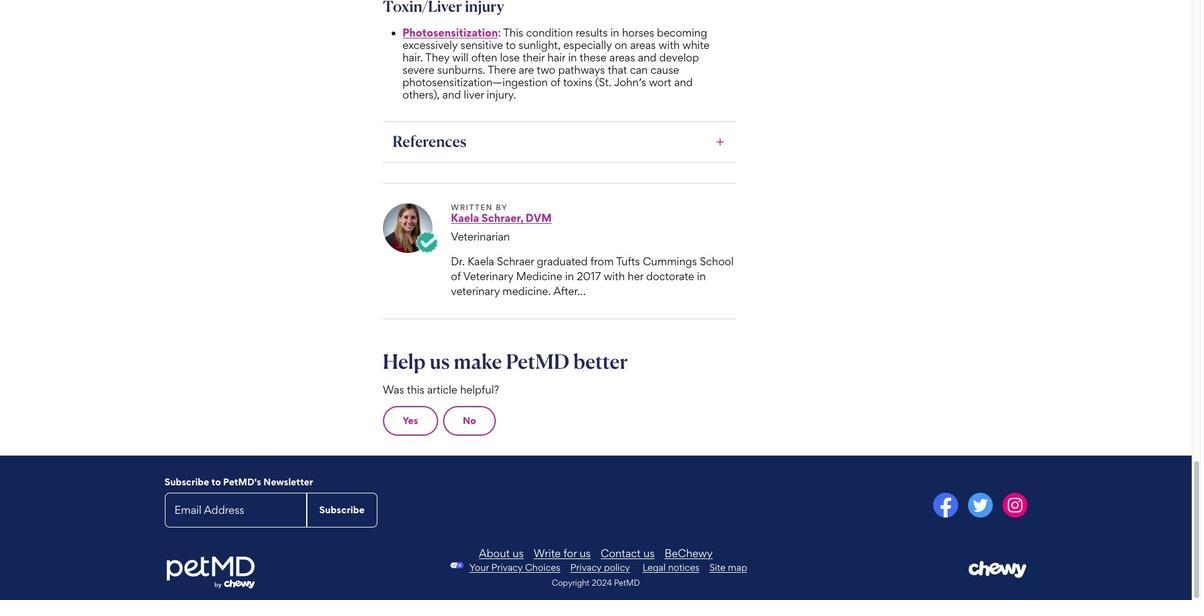 Task type: vqa. For each thing, say whether or not it's contained in the screenshot.
CHICKEN CARE SHEET on the bottom right of page
no



Task type: describe. For each thing, give the bounding box(es) containing it.
school
[[700, 255, 734, 268]]

make
[[454, 349, 502, 374]]

especially
[[564, 39, 612, 52]]

in up after...
[[565, 270, 574, 283]]

1 vertical spatial to
[[211, 476, 221, 488]]

written by kaela schraer, dvm veterinarian
[[451, 203, 552, 243]]

will
[[453, 51, 469, 64]]

sensitive
[[461, 39, 503, 52]]

us for contact
[[644, 547, 655, 560]]

1 horizontal spatial and
[[638, 51, 657, 64]]

lose
[[500, 51, 520, 64]]

white
[[683, 39, 710, 52]]

references
[[393, 132, 467, 151]]

these
[[580, 51, 607, 64]]

kaela inside written by kaela schraer, dvm veterinarian
[[451, 212, 479, 225]]

copyright 2024 petmd
[[552, 578, 640, 588]]

hair
[[548, 51, 566, 64]]

petmd home image
[[165, 555, 256, 590]]

they
[[426, 51, 450, 64]]

areas up john's
[[610, 51, 636, 64]]

map
[[728, 562, 748, 574]]

toxins
[[563, 76, 593, 89]]

veterinarian
[[451, 230, 510, 243]]

us for help
[[430, 349, 450, 374]]

her
[[628, 270, 644, 283]]

2024
[[592, 578, 612, 588]]

helpful?
[[460, 383, 499, 396]]

pathways
[[559, 63, 605, 76]]

choices
[[525, 562, 561, 574]]

petmd's
[[223, 476, 261, 488]]

their
[[523, 51, 545, 64]]

are
[[519, 63, 534, 76]]

was this article helpful?
[[383, 383, 499, 396]]

in down school
[[697, 270, 706, 283]]

often
[[472, 51, 497, 64]]

legal notices link
[[643, 562, 700, 574]]

better
[[574, 349, 628, 374]]

kaela inside dr. kaela schraer graduated from tufts cummings school of veterinary medicine in 2017 with her doctorate in veterinary medicine. after...
[[468, 255, 494, 268]]

legal element
[[643, 562, 748, 574]]

medicine
[[516, 270, 563, 283]]

subscribe for subscribe to petmd's newsletter
[[165, 476, 209, 488]]

horses
[[622, 26, 655, 39]]

: this condition results in horses becoming excessively sensitive to sunlight, especially on areas with white hair. they will often lose their hair in these areas and develop severe sunburns. there are two pathways that can cause photosensitization—ingestion of toxins (st. john's wort and others), and liver injury.
[[403, 26, 710, 101]]

about
[[479, 547, 510, 560]]

privacy policy
[[571, 562, 630, 574]]

tufts
[[616, 255, 640, 268]]

bechewy
[[665, 547, 713, 560]]

yes button
[[383, 406, 438, 436]]

wort
[[649, 76, 672, 89]]

yes
[[403, 415, 418, 427]]

1 vertical spatial petmd
[[614, 578, 640, 588]]

site map link
[[710, 562, 748, 574]]

my privacy choices image
[[445, 563, 470, 569]]

your privacy choices
[[470, 562, 561, 574]]

on
[[615, 39, 628, 52]]

about petmd element
[[310, 547, 882, 560]]

0 horizontal spatial petmd
[[506, 349, 570, 374]]

article
[[427, 383, 458, 396]]

:
[[498, 26, 501, 39]]

newsletter
[[264, 476, 313, 488]]

(st.
[[595, 76, 612, 89]]

hair.
[[403, 51, 423, 64]]

2 privacy from the left
[[571, 562, 602, 574]]

no button
[[443, 406, 496, 436]]

by
[[496, 203, 508, 212]]

develop
[[660, 51, 699, 64]]

us right for
[[580, 547, 591, 560]]

references image
[[714, 136, 727, 148]]

with inside dr. kaela schraer graduated from tufts cummings school of veterinary medicine in 2017 with her doctorate in veterinary medicine. after...
[[604, 270, 625, 283]]

of inside : this condition results in horses becoming excessively sensitive to sunlight, especially on areas with white hair. they will often lose their hair in these areas and develop severe sunburns. there are two pathways that can cause photosensitization—ingestion of toxins (st. john's wort and others), and liver injury.
[[551, 76, 561, 89]]

condition
[[526, 26, 573, 39]]

subscribe button
[[307, 493, 377, 528]]

copyright
[[552, 578, 590, 588]]

excessively
[[403, 39, 458, 52]]

schraer
[[497, 255, 534, 268]]

privacy element
[[445, 562, 630, 574]]

of inside dr. kaela schraer graduated from tufts cummings school of veterinary medicine in 2017 with her doctorate in veterinary medicine. after...
[[451, 270, 461, 283]]

instagram image
[[1003, 493, 1028, 518]]

veterinary
[[463, 270, 514, 283]]

areas right on
[[630, 39, 656, 52]]

medicine.
[[503, 285, 551, 298]]

schraer,
[[482, 212, 523, 225]]

sunlight,
[[519, 39, 561, 52]]

to inside : this condition results in horses becoming excessively sensitive to sunlight, especially on areas with white hair. they will often lose their hair in these areas and develop severe sunburns. there are two pathways that can cause photosensitization—ingestion of toxins (st. john's wort and others), and liver injury.
[[506, 39, 516, 52]]

with inside : this condition results in horses becoming excessively sensitive to sunlight, especially on areas with white hair. they will often lose their hair in these areas and develop severe sunburns. there are two pathways that can cause photosensitization—ingestion of toxins (st. john's wort and others), and liver injury.
[[659, 39, 680, 52]]

in right hair
[[568, 51, 577, 64]]

facebook image
[[934, 493, 958, 518]]

cause
[[651, 63, 680, 76]]

photosensitization link
[[403, 26, 498, 39]]

us for about
[[513, 547, 524, 560]]



Task type: locate. For each thing, give the bounding box(es) containing it.
help us make petmd better
[[383, 349, 628, 374]]

1 privacy from the left
[[492, 562, 523, 574]]

becoming
[[657, 26, 708, 39]]

contact us link
[[601, 547, 655, 560]]

privacy down "about petmd" element
[[571, 562, 602, 574]]

0 horizontal spatial to
[[211, 476, 221, 488]]

kaela schraer, dvm link
[[451, 212, 552, 225]]

1 horizontal spatial to
[[506, 39, 516, 52]]

subscribe for subscribe
[[319, 504, 365, 516]]

that
[[608, 63, 628, 76]]

and left liver
[[443, 88, 461, 101]]

0 horizontal spatial privacy
[[492, 562, 523, 574]]

us up was this article helpful?
[[430, 349, 450, 374]]

kaela up the veterinarian
[[451, 212, 479, 225]]

us up legal
[[644, 547, 655, 560]]

1 vertical spatial of
[[451, 270, 461, 283]]

1 horizontal spatial of
[[551, 76, 561, 89]]

kaela
[[451, 212, 479, 225], [468, 255, 494, 268]]

0 horizontal spatial of
[[451, 270, 461, 283]]

1 vertical spatial with
[[604, 270, 625, 283]]

None email field
[[165, 493, 307, 528]]

to
[[506, 39, 516, 52], [211, 476, 221, 488]]

your privacy choices link
[[470, 562, 561, 574]]

photosensitization—ingestion
[[403, 76, 548, 89]]

0 vertical spatial to
[[506, 39, 516, 52]]

there
[[488, 63, 516, 76]]

doctorate
[[647, 270, 695, 283]]

and right "wort" on the top right
[[675, 76, 693, 89]]

0 vertical spatial subscribe
[[165, 476, 209, 488]]

1 horizontal spatial with
[[659, 39, 680, 52]]

with up cause at top right
[[659, 39, 680, 52]]

sunburns.
[[437, 63, 486, 76]]

about us
[[479, 547, 524, 560]]

with down from
[[604, 270, 625, 283]]

can
[[630, 63, 648, 76]]

privacy policy link
[[571, 562, 630, 574]]

of left toxins
[[551, 76, 561, 89]]

injury.
[[487, 88, 516, 101]]

us up your privacy choices in the left of the page
[[513, 547, 524, 560]]

privacy down about us "link"
[[492, 562, 523, 574]]

petmd right the make
[[506, 349, 570, 374]]

bechewy link
[[665, 547, 713, 560]]

no
[[463, 415, 477, 427]]

dr.
[[451, 255, 465, 268]]

privacy
[[492, 562, 523, 574], [571, 562, 602, 574]]

liver
[[464, 88, 484, 101]]

0 vertical spatial petmd
[[506, 349, 570, 374]]

1 vertical spatial kaela
[[468, 255, 494, 268]]

dr. kaela schraer graduated from tufts cummings school of veterinary medicine in 2017 with her doctorate in veterinary medicine. after...
[[451, 255, 734, 298]]

this
[[407, 383, 425, 396]]

graduated
[[537, 255, 588, 268]]

for
[[564, 547, 577, 560]]

petmd down 'policy'
[[614, 578, 640, 588]]

0 horizontal spatial with
[[604, 270, 625, 283]]

to left the petmd's on the bottom of the page
[[211, 476, 221, 488]]

results
[[576, 26, 608, 39]]

kaela schraer, dvm image
[[383, 204, 433, 253]]

about us link
[[479, 547, 524, 560]]

photosensitization
[[403, 26, 498, 39]]

0 vertical spatial of
[[551, 76, 561, 89]]

1 horizontal spatial privacy
[[571, 562, 602, 574]]

site
[[710, 562, 726, 574]]

and down horses at the top
[[638, 51, 657, 64]]

contact
[[601, 547, 641, 560]]

policy
[[604, 562, 630, 574]]

1 horizontal spatial subscribe
[[319, 504, 365, 516]]

0 horizontal spatial subscribe
[[165, 476, 209, 488]]

with
[[659, 39, 680, 52], [604, 270, 625, 283]]

of
[[551, 76, 561, 89], [451, 270, 461, 283]]

subscribe inside button
[[319, 504, 365, 516]]

notices
[[668, 562, 700, 574]]

us
[[430, 349, 450, 374], [513, 547, 524, 560], [580, 547, 591, 560], [644, 547, 655, 560]]

subscribe to petmd's newsletter
[[165, 476, 313, 488]]

write for us
[[534, 547, 591, 560]]

write for us link
[[534, 547, 591, 560]]

in
[[611, 26, 620, 39], [568, 51, 577, 64], [565, 270, 574, 283], [697, 270, 706, 283]]

cummings
[[643, 255, 697, 268]]

0 vertical spatial kaela
[[451, 212, 479, 225]]

from
[[591, 255, 614, 268]]

social element
[[601, 493, 1028, 520]]

written
[[451, 203, 493, 212]]

2 horizontal spatial and
[[675, 76, 693, 89]]

of down dr.
[[451, 270, 461, 283]]

legal notices
[[643, 562, 700, 574]]

contact us
[[601, 547, 655, 560]]

was
[[383, 383, 404, 396]]

1 vertical spatial subscribe
[[319, 504, 365, 516]]

to right :
[[506, 39, 516, 52]]

0 horizontal spatial and
[[443, 88, 461, 101]]

legal
[[643, 562, 666, 574]]

help
[[383, 349, 426, 374]]

this
[[504, 26, 524, 39]]

areas
[[630, 39, 656, 52], [610, 51, 636, 64]]

others),
[[403, 88, 440, 101]]

kaela up veterinary
[[468, 255, 494, 268]]

2017
[[577, 270, 601, 283]]

john's
[[614, 76, 647, 89]]

chewy logo image
[[969, 560, 1028, 579]]

in right results
[[611, 26, 620, 39]]

twitter image
[[968, 493, 993, 518]]

and
[[638, 51, 657, 64], [675, 76, 693, 89], [443, 88, 461, 101]]

0 vertical spatial with
[[659, 39, 680, 52]]

site map
[[710, 562, 748, 574]]

two
[[537, 63, 556, 76]]

1 horizontal spatial petmd
[[614, 578, 640, 588]]

after...
[[554, 285, 586, 298]]

write
[[534, 547, 561, 560]]

veterinary
[[451, 285, 500, 298]]

severe
[[403, 63, 435, 76]]



